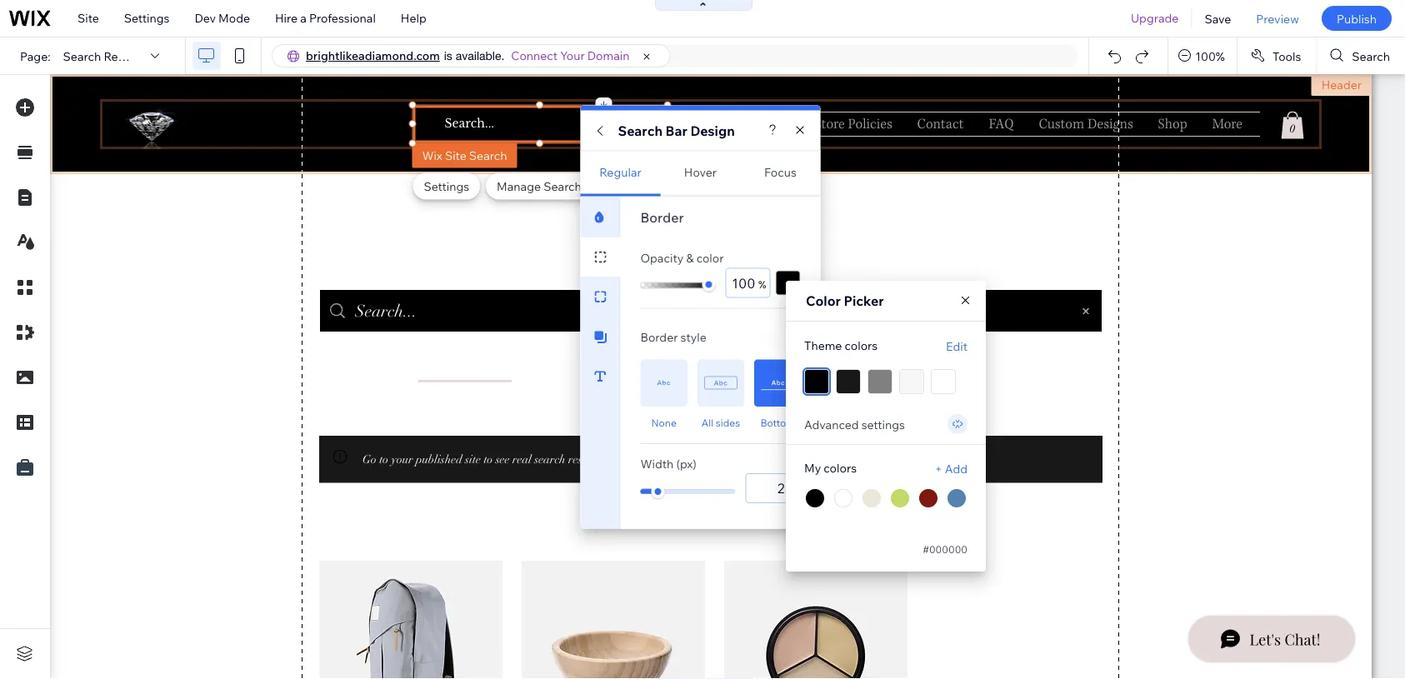 Task type: describe. For each thing, give the bounding box(es) containing it.
none
[[652, 416, 677, 429]]

colors for theme colors
[[845, 338, 878, 353]]

add
[[945, 462, 968, 477]]

regular
[[600, 165, 642, 180]]

brightlikeadiamond.com
[[306, 48, 440, 63]]

+
[[935, 462, 943, 477]]

domain
[[588, 48, 630, 63]]

1 vertical spatial site
[[445, 148, 467, 163]]

dev
[[195, 11, 216, 25]]

is
[[444, 49, 453, 63]]

publish button
[[1322, 6, 1392, 31]]

opacity & color
[[641, 251, 724, 265]]

all
[[702, 416, 714, 429]]

settings
[[862, 418, 905, 432]]

professional
[[309, 11, 376, 25]]

border style
[[641, 330, 707, 344]]

hire
[[275, 11, 298, 25]]

header
[[1322, 78, 1362, 92]]

is available. connect your domain
[[444, 48, 630, 63]]

tools button
[[1238, 38, 1317, 74]]

+ add
[[935, 462, 968, 477]]

publish
[[1337, 11, 1377, 26]]

sides
[[716, 416, 740, 429]]

picker
[[844, 293, 884, 309]]

0 horizontal spatial results
[[104, 49, 144, 63]]

wix site search
[[422, 148, 507, 163]]

search results
[[63, 49, 144, 63]]

focus
[[765, 165, 797, 180]]

opacity
[[641, 251, 684, 265]]



Task type: vqa. For each thing, say whether or not it's contained in the screenshot.
anchor
no



Task type: locate. For each thing, give the bounding box(es) containing it.
settings
[[124, 11, 170, 25], [424, 179, 469, 193]]

bar
[[666, 122, 688, 139]]

my
[[805, 461, 821, 476]]

1 vertical spatial colors
[[824, 461, 857, 476]]

border left style
[[641, 330, 678, 344]]

colors
[[845, 338, 878, 353], [824, 461, 857, 476]]

colors right theme
[[845, 338, 878, 353]]

hire a professional
[[275, 11, 376, 25]]

0 vertical spatial results
[[104, 49, 144, 63]]

search button
[[1318, 38, 1406, 74]]

tools
[[1273, 49, 1302, 63]]

edit button
[[946, 339, 968, 354]]

0 vertical spatial site
[[78, 11, 99, 25]]

connect
[[511, 48, 558, 63]]

dev mode
[[195, 11, 250, 25]]

site right wix
[[445, 148, 467, 163]]

1 border from the top
[[641, 209, 684, 226]]

1 vertical spatial results
[[584, 179, 625, 193]]

search for search results
[[63, 49, 101, 63]]

0 horizontal spatial site
[[78, 11, 99, 25]]

width
[[641, 457, 674, 471]]

site up search results
[[78, 11, 99, 25]]

color
[[697, 251, 724, 265]]

colors for my colors
[[824, 461, 857, 476]]

theme
[[805, 338, 842, 353]]

search bar design
[[618, 122, 735, 139]]

settings up search results
[[124, 11, 170, 25]]

&
[[687, 251, 694, 265]]

available.
[[456, 49, 505, 63]]

your
[[561, 48, 585, 63]]

100%
[[1196, 49, 1226, 63]]

save button
[[1193, 0, 1244, 37]]

save
[[1205, 11, 1232, 26]]

manage search results
[[497, 179, 625, 193]]

None text field
[[726, 268, 771, 298], [746, 473, 801, 503], [726, 268, 771, 298], [746, 473, 801, 503]]

border
[[641, 209, 684, 226], [641, 330, 678, 344]]

1 vertical spatial settings
[[424, 179, 469, 193]]

all sides
[[702, 416, 740, 429]]

hover
[[684, 165, 717, 180]]

advanced
[[805, 418, 859, 432]]

2 border from the top
[[641, 330, 678, 344]]

results
[[104, 49, 144, 63], [584, 179, 625, 193]]

preview button
[[1244, 0, 1312, 37]]

advanced settings
[[805, 418, 905, 432]]

border for border
[[641, 209, 684, 226]]

100% button
[[1169, 38, 1237, 74]]

1 horizontal spatial settings
[[424, 179, 469, 193]]

1 vertical spatial border
[[641, 330, 678, 344]]

color picker
[[806, 293, 884, 309]]

manage
[[497, 179, 541, 193]]

search inside button
[[1353, 49, 1391, 63]]

width (px)
[[641, 457, 697, 471]]

a
[[300, 11, 307, 25]]

color
[[806, 293, 841, 309]]

bottom
[[761, 416, 795, 429]]

#000000
[[923, 543, 968, 556]]

theme colors
[[805, 338, 878, 353]]

preview
[[1257, 11, 1300, 26]]

design
[[691, 122, 735, 139]]

border up opacity
[[641, 209, 684, 226]]

search for search bar design
[[618, 122, 663, 139]]

help
[[401, 11, 427, 25]]

1 horizontal spatial results
[[584, 179, 625, 193]]

settings down wix
[[424, 179, 469, 193]]

0 vertical spatial settings
[[124, 11, 170, 25]]

upgrade
[[1131, 11, 1179, 25]]

search for search
[[1353, 49, 1391, 63]]

style
[[681, 330, 707, 344]]

search
[[63, 49, 101, 63], [1353, 49, 1391, 63], [618, 122, 663, 139], [469, 148, 507, 163], [544, 179, 582, 193]]

+ add button
[[935, 462, 968, 477]]

site
[[78, 11, 99, 25], [445, 148, 467, 163]]

0 vertical spatial colors
[[845, 338, 878, 353]]

edit
[[946, 339, 968, 354]]

border for border style
[[641, 330, 678, 344]]

my colors
[[805, 461, 857, 476]]

wix
[[422, 148, 443, 163]]

mode
[[219, 11, 250, 25]]

1 horizontal spatial site
[[445, 148, 467, 163]]

0 vertical spatial border
[[641, 209, 684, 226]]

0 horizontal spatial settings
[[124, 11, 170, 25]]

(px)
[[677, 457, 697, 471]]

colors right 'my'
[[824, 461, 857, 476]]



